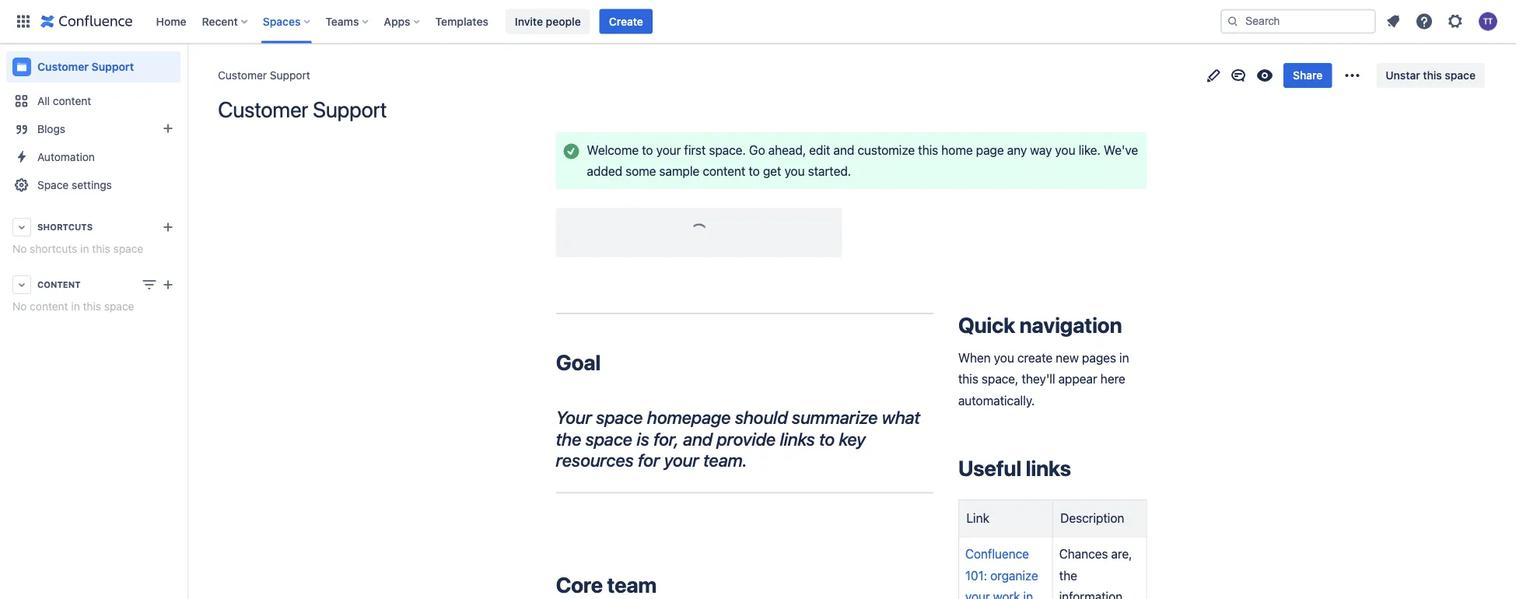 Task type: locate. For each thing, give the bounding box(es) containing it.
2 vertical spatial your
[[965, 589, 990, 599]]

2 vertical spatial in
[[1120, 350, 1129, 365]]

1 vertical spatial in
[[71, 300, 80, 313]]

links down should
[[780, 428, 815, 449]]

in down the shortcuts dropdown button
[[80, 242, 89, 255]]

0 horizontal spatial you
[[785, 164, 805, 178]]

recent
[[202, 15, 238, 28]]

your inside welcome to your first space. go ahead, edit and customize this home page any way you like. we've added some sample content to get you started.
[[656, 142, 681, 157]]

you right get
[[785, 164, 805, 178]]

pages
[[1082, 350, 1116, 365]]

2 vertical spatial to
[[819, 428, 835, 449]]

this
[[1423, 69, 1442, 82], [918, 142, 938, 157], [92, 242, 110, 255], [83, 300, 101, 313], [958, 371, 979, 386]]

and down homepage
[[683, 428, 713, 449]]

space down the shortcuts dropdown button
[[113, 242, 143, 255]]

0 horizontal spatial support
[[92, 60, 134, 73]]

unstar this space
[[1386, 69, 1476, 82]]

the inside your space homepage should summarize what the space is for, and provide links to key resources for your team.
[[556, 428, 581, 449]]

appswitcher icon image
[[14, 12, 33, 31]]

the down chances
[[1059, 568, 1077, 583]]

customer support
[[37, 60, 134, 73], [218, 69, 310, 82], [218, 96, 387, 122]]

to inside your space homepage should summarize what the space is for, and provide links to key resources for your team.
[[819, 428, 835, 449]]

the
[[556, 428, 581, 449], [1059, 568, 1077, 583]]

0 vertical spatial and
[[834, 142, 855, 157]]

useful
[[958, 456, 1022, 481]]

ahead,
[[768, 142, 806, 157]]

in
[[80, 242, 89, 255], [71, 300, 80, 313], [1120, 350, 1129, 365]]

Search field
[[1221, 9, 1376, 34]]

this inside when you create new pages in this space, they'll appear here automatically.
[[958, 371, 979, 386]]

space inside button
[[1445, 69, 1476, 82]]

0 vertical spatial links
[[780, 428, 815, 449]]

your
[[656, 142, 681, 157], [664, 450, 699, 471], [965, 589, 990, 599]]

1 vertical spatial and
[[683, 428, 713, 449]]

the down your
[[556, 428, 581, 449]]

your down 101:
[[965, 589, 990, 599]]

content down content
[[30, 300, 68, 313]]

you up space,
[[994, 350, 1014, 365]]

0 vertical spatial no
[[12, 242, 27, 255]]

1 vertical spatial content
[[703, 164, 746, 178]]

1 vertical spatial the
[[1059, 568, 1077, 583]]

customer inside space element
[[37, 60, 89, 73]]

summarize
[[792, 407, 878, 428]]

1 vertical spatial you
[[785, 164, 805, 178]]

101:
[[965, 568, 987, 583]]

we've
[[1104, 142, 1138, 157]]

page
[[976, 142, 1004, 157]]

0 vertical spatial content
[[53, 95, 91, 107]]

space down settings icon
[[1445, 69, 1476, 82]]

home
[[942, 142, 973, 157]]

description
[[1061, 511, 1124, 526]]

confluence 101: organize your work 
[[965, 546, 1042, 599]]

shortcuts
[[37, 222, 93, 232]]

support
[[92, 60, 134, 73], [270, 69, 310, 82], [313, 96, 387, 122]]

your up sample
[[656, 142, 681, 157]]

all content
[[37, 95, 91, 107]]

content
[[37, 280, 81, 290]]

in down content
[[71, 300, 80, 313]]

settings icon image
[[1446, 12, 1465, 31]]

create a blog image
[[159, 119, 177, 138]]

1 horizontal spatial in
[[80, 242, 89, 255]]

confluence image
[[40, 12, 133, 31], [40, 12, 133, 31]]

0 horizontal spatial to
[[642, 142, 653, 157]]

1 vertical spatial to
[[749, 164, 760, 178]]

your profile and preferences image
[[1479, 12, 1498, 31]]

you inside when you create new pages in this space, they'll appear here automatically.
[[994, 350, 1014, 365]]

to
[[642, 142, 653, 157], [749, 164, 760, 178], [819, 428, 835, 449]]

no shortcuts in this space
[[12, 242, 143, 255]]

to down summarize
[[819, 428, 835, 449]]

link
[[967, 511, 989, 526]]

welcome
[[587, 142, 639, 157]]

create
[[609, 15, 643, 28]]

space
[[1445, 69, 1476, 82], [113, 242, 143, 255], [104, 300, 134, 313], [596, 407, 643, 428], [586, 428, 632, 449]]

no content in this space
[[12, 300, 134, 313]]

2 vertical spatial you
[[994, 350, 1014, 365]]

in up here
[[1120, 350, 1129, 365]]

links
[[780, 428, 815, 449], [1026, 456, 1071, 481]]

1 horizontal spatial to
[[749, 164, 760, 178]]

get
[[763, 164, 781, 178]]

notification icon image
[[1384, 12, 1403, 31]]

collapse sidebar image
[[170, 51, 204, 82]]

1 horizontal spatial the
[[1059, 568, 1077, 583]]

customer
[[37, 60, 89, 73], [218, 69, 267, 82], [218, 96, 308, 122]]

1 horizontal spatial support
[[270, 69, 310, 82]]

the inside chances are, the informati
[[1059, 568, 1077, 583]]

customize
[[858, 142, 915, 157]]

0 vertical spatial your
[[656, 142, 681, 157]]

automation link
[[6, 143, 180, 171]]

banner
[[0, 0, 1516, 44]]

0 vertical spatial in
[[80, 242, 89, 255]]

1 vertical spatial no
[[12, 300, 27, 313]]

organize
[[990, 568, 1038, 583]]

2 vertical spatial content
[[30, 300, 68, 313]]

panel success image
[[562, 142, 581, 160]]

1 no from the top
[[12, 242, 27, 255]]

this left home
[[918, 142, 938, 157]]

like.
[[1079, 142, 1101, 157]]

to left get
[[749, 164, 760, 178]]

copy image
[[599, 353, 618, 372], [750, 450, 769, 469], [1070, 459, 1088, 478], [655, 575, 674, 594]]

home
[[156, 15, 186, 28]]

customer support link down the spaces
[[218, 68, 310, 83]]

1 horizontal spatial and
[[834, 142, 855, 157]]

what
[[882, 407, 920, 428]]

content
[[53, 95, 91, 107], [703, 164, 746, 178], [30, 300, 68, 313]]

and
[[834, 142, 855, 157], [683, 428, 713, 449]]

this down the shortcuts dropdown button
[[92, 242, 110, 255]]

2 no from the top
[[12, 300, 27, 313]]

content down space.
[[703, 164, 746, 178]]

unstar this space button
[[1377, 63, 1485, 88]]

space settings link
[[6, 171, 180, 199]]

1 vertical spatial your
[[664, 450, 699, 471]]

space up is
[[596, 407, 643, 428]]

2 horizontal spatial you
[[1055, 142, 1076, 157]]

content inside welcome to your first space. go ahead, edit and customize this home page any way you like. we've added some sample content to get you started.
[[703, 164, 746, 178]]

and right edit
[[834, 142, 855, 157]]

settings
[[72, 179, 112, 191]]

you right way
[[1055, 142, 1076, 157]]

your inside confluence 101: organize your work
[[965, 589, 990, 599]]

content right all
[[53, 95, 91, 107]]

2 horizontal spatial in
[[1120, 350, 1129, 365]]

this right unstar
[[1423, 69, 1442, 82]]

customer support link
[[6, 51, 180, 82], [218, 68, 310, 83]]

share
[[1293, 69, 1323, 82]]

0 horizontal spatial in
[[71, 300, 80, 313]]

this down when
[[958, 371, 979, 386]]

no down the content dropdown button
[[12, 300, 27, 313]]

content for all content
[[53, 95, 91, 107]]

2 horizontal spatial to
[[819, 428, 835, 449]]

customer support link up the all content link
[[6, 51, 180, 82]]

change view image
[[140, 275, 159, 294]]

space.
[[709, 142, 746, 157]]

1 horizontal spatial you
[[994, 350, 1014, 365]]

links right useful
[[1026, 456, 1071, 481]]

no left the shortcuts
[[12, 242, 27, 255]]

go
[[749, 142, 765, 157]]

you
[[1055, 142, 1076, 157], [785, 164, 805, 178], [994, 350, 1014, 365]]

space element
[[0, 44, 187, 599]]

space,
[[982, 371, 1019, 386]]

started.
[[808, 164, 851, 178]]

way
[[1030, 142, 1052, 157]]

when
[[958, 350, 991, 365]]

stop watching image
[[1256, 66, 1274, 85]]

0 vertical spatial the
[[556, 428, 581, 449]]

0 horizontal spatial the
[[556, 428, 581, 449]]

banner containing home
[[0, 0, 1516, 44]]

copy image for useful links
[[1070, 459, 1088, 478]]

blogs
[[37, 123, 65, 135]]

to up some
[[642, 142, 653, 157]]

team
[[607, 572, 657, 597]]

in inside when you create new pages in this space, they'll appear here automatically.
[[1120, 350, 1129, 365]]

no
[[12, 242, 27, 255], [12, 300, 27, 313]]

0 horizontal spatial and
[[683, 428, 713, 449]]

1 vertical spatial links
[[1026, 456, 1071, 481]]

0 horizontal spatial links
[[780, 428, 815, 449]]

your down the for,
[[664, 450, 699, 471]]

goal
[[556, 350, 601, 375]]



Task type: describe. For each thing, give the bounding box(es) containing it.
are,
[[1111, 546, 1132, 561]]

your inside your space homepage should summarize what the space is for, and provide links to key resources for your team.
[[664, 450, 699, 471]]

copy image for your space homepage should summarize what the space is for, and provide links to key resources for your team.
[[750, 450, 769, 469]]

chances
[[1059, 546, 1108, 561]]

content button
[[6, 271, 180, 299]]

blogs link
[[6, 115, 180, 143]]

0 vertical spatial to
[[642, 142, 653, 157]]

people
[[546, 15, 581, 28]]

work
[[993, 589, 1020, 599]]

create link
[[600, 9, 653, 34]]

templates
[[435, 15, 488, 28]]

home link
[[151, 9, 191, 34]]

automatically.
[[958, 393, 1035, 408]]

recent button
[[197, 9, 253, 34]]

homepage
[[647, 407, 731, 428]]

first
[[684, 142, 706, 157]]

customer support inside space element
[[37, 60, 134, 73]]

your
[[556, 407, 592, 428]]

links inside your space homepage should summarize what the space is for, and provide links to key resources for your team.
[[780, 428, 815, 449]]

all content link
[[6, 87, 180, 115]]

new
[[1056, 350, 1079, 365]]

resources
[[556, 450, 634, 471]]

confluence
[[965, 546, 1029, 561]]

when you create new pages in this space, they'll appear here automatically.
[[958, 350, 1132, 408]]

added
[[587, 164, 622, 178]]

no for no content in this space
[[12, 300, 27, 313]]

is
[[637, 428, 649, 449]]

core
[[556, 572, 603, 597]]

spaces
[[263, 15, 301, 28]]

this inside welcome to your first space. go ahead, edit and customize this home page any way you like. we've added some sample content to get you started.
[[918, 142, 938, 157]]

copy image for core team
[[655, 575, 674, 594]]

edit
[[809, 142, 830, 157]]

create a page image
[[159, 275, 177, 294]]

welcome to your first space. go ahead, edit and customize this home page any way you like. we've added some sample content to get you started.
[[587, 142, 1141, 178]]

here
[[1101, 371, 1126, 386]]

team.
[[703, 450, 747, 471]]

they'll
[[1022, 371, 1055, 386]]

space settings
[[37, 179, 112, 191]]

more actions image
[[1343, 66, 1362, 85]]

shortcuts
[[30, 242, 77, 255]]

share button
[[1284, 63, 1332, 88]]

quick
[[958, 312, 1015, 338]]

space up resources
[[586, 428, 632, 449]]

navigation
[[1020, 312, 1122, 338]]

provide
[[717, 428, 776, 449]]

space
[[37, 179, 69, 191]]

invite people
[[515, 15, 581, 28]]

unstar
[[1386, 69, 1420, 82]]

automation
[[37, 151, 95, 163]]

create
[[1017, 350, 1053, 365]]

sample
[[659, 164, 700, 178]]

2 horizontal spatial support
[[313, 96, 387, 122]]

key
[[839, 428, 866, 449]]

teams button
[[321, 9, 375, 34]]

edit this page image
[[1204, 66, 1223, 85]]

in for content
[[71, 300, 80, 313]]

shortcuts button
[[6, 213, 180, 241]]

appear
[[1059, 371, 1097, 386]]

should
[[735, 407, 788, 428]]

this down the content dropdown button
[[83, 300, 101, 313]]

teams
[[325, 15, 359, 28]]

templates link
[[431, 9, 493, 34]]

any
[[1007, 142, 1027, 157]]

confluence 101: organize your work link
[[965, 546, 1042, 599]]

copy image for goal
[[599, 353, 618, 372]]

invite people button
[[506, 9, 590, 34]]

1 horizontal spatial links
[[1026, 456, 1071, 481]]

0 horizontal spatial customer support link
[[6, 51, 180, 82]]

support inside space element
[[92, 60, 134, 73]]

in for shortcuts
[[80, 242, 89, 255]]

add shortcut image
[[159, 218, 177, 237]]

for
[[638, 450, 660, 471]]

some
[[626, 164, 656, 178]]

global element
[[9, 0, 1218, 43]]

apps button
[[379, 9, 426, 34]]

invite
[[515, 15, 543, 28]]

search image
[[1227, 15, 1239, 28]]

and inside your space homepage should summarize what the space is for, and provide links to key resources for your team.
[[683, 428, 713, 449]]

quick navigation
[[958, 312, 1122, 338]]

1 horizontal spatial customer support link
[[218, 68, 310, 83]]

for,
[[654, 428, 679, 449]]

useful links
[[958, 456, 1071, 481]]

this inside unstar this space button
[[1423, 69, 1442, 82]]

copy image
[[1121, 316, 1139, 334]]

content for no content in this space
[[30, 300, 68, 313]]

apps
[[384, 15, 410, 28]]

all
[[37, 95, 50, 107]]

core team
[[556, 572, 657, 597]]

space down the content dropdown button
[[104, 300, 134, 313]]

0 vertical spatial you
[[1055, 142, 1076, 157]]

and inside welcome to your first space. go ahead, edit and customize this home page any way you like. we've added some sample content to get you started.
[[834, 142, 855, 157]]

help icon image
[[1415, 12, 1434, 31]]

no for no shortcuts in this space
[[12, 242, 27, 255]]

chances are, the informati
[[1059, 546, 1142, 599]]

your space homepage should summarize what the space is for, and provide links to key resources for your team.
[[556, 407, 924, 471]]



Task type: vqa. For each thing, say whether or not it's contained in the screenshot.
the Quick navigation
yes



